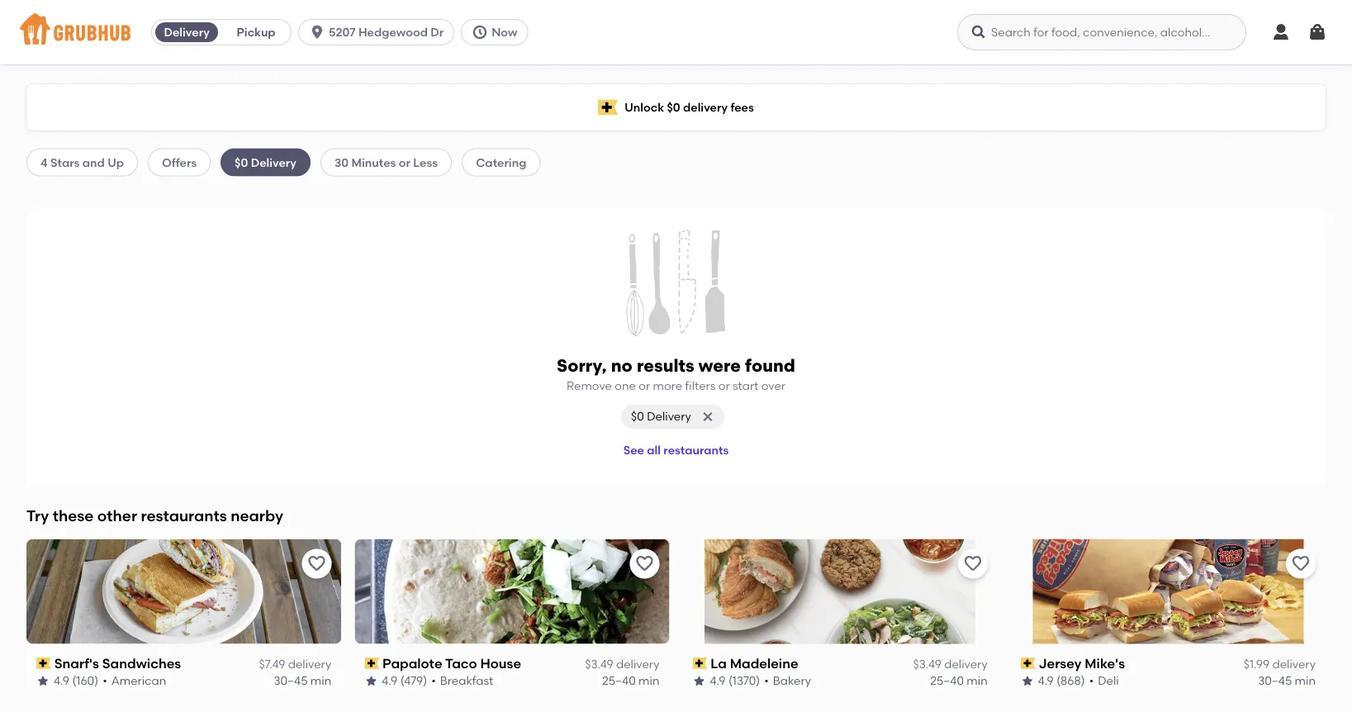 Task type: vqa. For each thing, say whether or not it's contained in the screenshot.


Task type: describe. For each thing, give the bounding box(es) containing it.
main navigation navigation
[[0, 0, 1353, 64]]

5207
[[329, 25, 356, 39]]

deli
[[1098, 674, 1119, 688]]

pickup
[[237, 25, 276, 39]]

delivery for la madeleine
[[945, 657, 988, 671]]

• for sandwiches
[[103, 674, 107, 688]]

restaurants inside "button"
[[664, 444, 729, 458]]

no results image
[[627, 229, 726, 337]]

svg image inside now button
[[472, 24, 489, 40]]

25–40 for papalote taco house
[[602, 674, 636, 688]]

snarf's
[[54, 655, 99, 671]]

$3.49 delivery for la madeleine
[[913, 657, 988, 671]]

see all restaurants
[[624, 444, 729, 458]]

1 horizontal spatial svg image
[[1272, 22, 1292, 42]]

star icon image for la madeleine
[[693, 675, 706, 688]]

less
[[413, 155, 438, 169]]

$1.99
[[1244, 657, 1270, 671]]

4.9 for papalote taco house
[[382, 674, 398, 688]]

• for mike's
[[1090, 674, 1094, 688]]

snarf's sandwiches logo image
[[27, 539, 341, 644]]

$0 inside button
[[631, 410, 644, 424]]

4.9 (868)
[[1038, 674, 1086, 688]]

2 horizontal spatial $0
[[667, 100, 681, 114]]

sandwiches
[[102, 655, 181, 671]]

catering
[[476, 155, 527, 169]]

save this restaurant button for jersey mike's
[[1287, 549, 1316, 579]]

30–45 min for jersey mike's
[[1259, 674, 1316, 688]]

mike's
[[1085, 655, 1126, 671]]

• american
[[103, 674, 166, 688]]

american
[[111, 674, 166, 688]]

delivery for papalote taco house
[[616, 657, 660, 671]]

1 horizontal spatial delivery
[[251, 155, 297, 169]]

svg image inside 5207 hedgewood dr button
[[309, 24, 326, 40]]

0 horizontal spatial $0 delivery
[[235, 155, 297, 169]]

now button
[[461, 19, 535, 45]]

filters
[[685, 379, 716, 393]]

4.9 for snarf's sandwiches
[[54, 674, 69, 688]]

1 horizontal spatial or
[[639, 379, 650, 393]]

offers
[[162, 155, 197, 169]]

unlock
[[625, 100, 664, 114]]

• bakery
[[765, 674, 812, 688]]

dr
[[431, 25, 444, 39]]

$3.49 for la madeleine
[[913, 657, 942, 671]]

4
[[40, 155, 48, 169]]

one
[[615, 379, 636, 393]]

0 horizontal spatial $0
[[235, 155, 248, 169]]

25–40 min for la madeleine
[[931, 674, 988, 688]]

min for papalote taco house
[[639, 674, 660, 688]]

4.9 (1370)
[[710, 674, 760, 688]]

stars
[[50, 155, 80, 169]]

4.9 for jersey mike's
[[1038, 674, 1054, 688]]

save this restaurant button for snarf's sandwiches
[[302, 549, 332, 579]]

unlock $0 delivery fees
[[625, 100, 754, 114]]

subscription pass image for jersey mike's
[[1021, 658, 1036, 669]]

hedgewood
[[359, 25, 428, 39]]

see
[[624, 444, 645, 458]]

4.9 (160)
[[54, 674, 98, 688]]

$0 delivery button
[[621, 404, 725, 429]]

4.9 for la madeleine
[[710, 674, 726, 688]]

2 horizontal spatial or
[[719, 379, 730, 393]]

$3.49 for papalote taco house
[[585, 657, 614, 671]]

sorry,
[[557, 355, 607, 376]]

$3.49 delivery for papalote taco house
[[585, 657, 660, 671]]

save this restaurant image for jersey mike's
[[1292, 554, 1311, 574]]



Task type: locate. For each thing, give the bounding box(es) containing it.
0 horizontal spatial 30–45 min
[[274, 674, 332, 688]]

subscription pass image left 'snarf's'
[[36, 658, 51, 669]]

svg image inside $0 delivery button
[[701, 410, 715, 423]]

2 star icon image from the left
[[365, 675, 378, 688]]

grubhub plus flag logo image
[[598, 100, 618, 115]]

delivery
[[164, 25, 210, 39], [251, 155, 297, 169], [647, 410, 692, 424]]

or down were
[[719, 379, 730, 393]]

30–45 min down $7.49 delivery
[[274, 674, 332, 688]]

no
[[611, 355, 633, 376]]

2 subscription pass image from the left
[[1021, 658, 1036, 669]]

1 4.9 from the left
[[54, 674, 69, 688]]

5207 hedgewood dr
[[329, 25, 444, 39]]

delivery inside delivery button
[[164, 25, 210, 39]]

25–40
[[602, 674, 636, 688], [931, 674, 964, 688]]

subscription pass image for papalote taco house
[[365, 658, 379, 669]]

1 horizontal spatial restaurants
[[664, 444, 729, 458]]

1 star icon image from the left
[[36, 675, 50, 688]]

3 star icon image from the left
[[693, 675, 706, 688]]

0 horizontal spatial subscription pass image
[[365, 658, 379, 669]]

2 min from the left
[[639, 674, 660, 688]]

$0 down one
[[631, 410, 644, 424]]

other
[[97, 506, 137, 525]]

subscription pass image left la
[[693, 658, 707, 669]]

1 horizontal spatial 30–45 min
[[1259, 674, 1316, 688]]

min for jersey mike's
[[1295, 674, 1316, 688]]

• breakfast
[[431, 674, 494, 688]]

• down madeleine
[[765, 674, 769, 688]]

1 30–45 min from the left
[[274, 674, 332, 688]]

min for snarf's sandwiches
[[311, 674, 332, 688]]

2 • from the left
[[431, 674, 436, 688]]

4 save this restaurant button from the left
[[1287, 549, 1316, 579]]

svg image
[[1308, 22, 1328, 42], [472, 24, 489, 40], [971, 24, 987, 40], [701, 410, 715, 423]]

• for madeleine
[[765, 674, 769, 688]]

1 horizontal spatial subscription pass image
[[1021, 658, 1036, 669]]

star icon image
[[36, 675, 50, 688], [365, 675, 378, 688], [693, 675, 706, 688], [1021, 675, 1034, 688]]

found
[[745, 355, 796, 376]]

0 horizontal spatial restaurants
[[141, 506, 227, 525]]

5207 hedgewood dr button
[[298, 19, 461, 45]]

1 vertical spatial $0 delivery
[[631, 410, 692, 424]]

30–45 for snarf's sandwiches
[[274, 674, 308, 688]]

see all restaurants button
[[617, 436, 736, 466]]

subscription pass image for snarf's sandwiches
[[36, 658, 51, 669]]

la
[[711, 655, 727, 671]]

over
[[762, 379, 786, 393]]

2 save this restaurant button from the left
[[630, 549, 660, 579]]

save this restaurant image for la madeleine
[[963, 554, 983, 574]]

4.9 down 'snarf's'
[[54, 674, 69, 688]]

$0 delivery inside button
[[631, 410, 692, 424]]

la madeleine logo image
[[705, 539, 976, 644]]

0 horizontal spatial 25–40 min
[[602, 674, 660, 688]]

0 vertical spatial restaurants
[[664, 444, 729, 458]]

and
[[82, 155, 105, 169]]

1 25–40 from the left
[[602, 674, 636, 688]]

0 vertical spatial $0
[[667, 100, 681, 114]]

were
[[699, 355, 741, 376]]

fees
[[731, 100, 754, 114]]

• left 'deli'
[[1090, 674, 1094, 688]]

delivery inside $0 delivery button
[[647, 410, 692, 424]]

Search for food, convenience, alcohol... search field
[[958, 14, 1247, 50]]

4 4.9 from the left
[[1038, 674, 1054, 688]]

save this restaurant image for papalote taco house
[[635, 554, 655, 574]]

3 min from the left
[[967, 674, 988, 688]]

0 horizontal spatial svg image
[[309, 24, 326, 40]]

1 horizontal spatial $0
[[631, 410, 644, 424]]

min for la madeleine
[[967, 674, 988, 688]]

up
[[108, 155, 124, 169]]

results
[[637, 355, 695, 376]]

$3.49
[[585, 657, 614, 671], [913, 657, 942, 671]]

all
[[647, 444, 661, 458]]

more
[[653, 379, 683, 393]]

sorry, no results were found remove one or more filters or start over
[[557, 355, 796, 393]]

nearby
[[231, 506, 284, 525]]

30–45 down $7.49 delivery
[[274, 674, 308, 688]]

or right one
[[639, 379, 650, 393]]

delivery down the more in the bottom of the page
[[647, 410, 692, 424]]

4.9 down la
[[710, 674, 726, 688]]

$0
[[667, 100, 681, 114], [235, 155, 248, 169], [631, 410, 644, 424]]

bakery
[[773, 674, 812, 688]]

0 horizontal spatial or
[[399, 155, 411, 169]]

2 4.9 from the left
[[382, 674, 398, 688]]

house
[[480, 655, 521, 671]]

$1.99 delivery
[[1244, 657, 1316, 671]]

papalote
[[383, 655, 443, 671]]

• right (479) on the bottom of page
[[431, 674, 436, 688]]

$0 right offers
[[235, 155, 248, 169]]

1 horizontal spatial save this restaurant image
[[1292, 554, 1311, 574]]

4.9 down the jersey
[[1038, 674, 1054, 688]]

25–40 min for papalote taco house
[[602, 674, 660, 688]]

1 horizontal spatial $3.49 delivery
[[913, 657, 988, 671]]

2 30–45 from the left
[[1259, 674, 1293, 688]]

2 25–40 from the left
[[931, 674, 964, 688]]

jersey mike's
[[1039, 655, 1126, 671]]

star icon image for jersey mike's
[[1021, 675, 1034, 688]]

subscription pass image
[[36, 658, 51, 669], [1021, 658, 1036, 669]]

2 horizontal spatial delivery
[[647, 410, 692, 424]]

madeleine
[[730, 655, 799, 671]]

0 vertical spatial delivery
[[164, 25, 210, 39]]

star icon image left 4.9 (868)
[[1021, 675, 1034, 688]]

try these other restaurants nearby
[[26, 506, 284, 525]]

2 $3.49 delivery from the left
[[913, 657, 988, 671]]

minutes
[[352, 155, 396, 169]]

1 30–45 from the left
[[274, 674, 308, 688]]

restaurants
[[664, 444, 729, 458], [141, 506, 227, 525]]

subscription pass image left papalote
[[365, 658, 379, 669]]

or left less
[[399, 155, 411, 169]]

star icon image for papalote taco house
[[365, 675, 378, 688]]

1 vertical spatial restaurants
[[141, 506, 227, 525]]

(479)
[[400, 674, 427, 688]]

1 horizontal spatial $3.49
[[913, 657, 942, 671]]

delivery for snarf's sandwiches
[[288, 657, 332, 671]]

save this restaurant button for la madeleine
[[958, 549, 988, 579]]

1 min from the left
[[311, 674, 332, 688]]

30–45
[[274, 674, 308, 688], [1259, 674, 1293, 688]]

restaurants right other
[[141, 506, 227, 525]]

0 horizontal spatial 30–45
[[274, 674, 308, 688]]

restaurants down $0 delivery button
[[664, 444, 729, 458]]

(1370)
[[729, 674, 760, 688]]

delivery button
[[152, 19, 222, 45]]

save this restaurant button
[[302, 549, 332, 579], [630, 549, 660, 579], [958, 549, 988, 579], [1287, 549, 1316, 579]]

4.9
[[54, 674, 69, 688], [382, 674, 398, 688], [710, 674, 726, 688], [1038, 674, 1054, 688]]

1 25–40 min from the left
[[602, 674, 660, 688]]

1 $3.49 delivery from the left
[[585, 657, 660, 671]]

jersey
[[1039, 655, 1082, 671]]

2 vertical spatial delivery
[[647, 410, 692, 424]]

0 horizontal spatial delivery
[[164, 25, 210, 39]]

2 vertical spatial $0
[[631, 410, 644, 424]]

•
[[103, 674, 107, 688], [431, 674, 436, 688], [765, 674, 769, 688], [1090, 674, 1094, 688]]

2 30–45 min from the left
[[1259, 674, 1316, 688]]

snarf's sandwiches
[[54, 655, 181, 671]]

• deli
[[1090, 674, 1119, 688]]

pickup button
[[222, 19, 291, 45]]

try
[[26, 506, 49, 525]]

delivery left 30
[[251, 155, 297, 169]]

1 • from the left
[[103, 674, 107, 688]]

1 save this restaurant image from the left
[[307, 554, 327, 574]]

save this restaurant image
[[307, 554, 327, 574], [1292, 554, 1311, 574]]

$7.49
[[259, 657, 285, 671]]

delivery left the pickup button
[[164, 25, 210, 39]]

1 vertical spatial $0
[[235, 155, 248, 169]]

save this restaurant image
[[635, 554, 655, 574], [963, 554, 983, 574]]

25–40 for la madeleine
[[931, 674, 964, 688]]

0 horizontal spatial subscription pass image
[[36, 658, 51, 669]]

jersey mike's logo image
[[1011, 539, 1326, 644]]

$0 delivery down the more in the bottom of the page
[[631, 410, 692, 424]]

0 horizontal spatial 25–40
[[602, 674, 636, 688]]

svg image
[[1272, 22, 1292, 42], [309, 24, 326, 40]]

save this restaurant button for papalote taco house
[[630, 549, 660, 579]]

2 subscription pass image from the left
[[693, 658, 707, 669]]

subscription pass image left the jersey
[[1021, 658, 1036, 669]]

or
[[399, 155, 411, 169], [639, 379, 650, 393], [719, 379, 730, 393]]

subscription pass image
[[365, 658, 379, 669], [693, 658, 707, 669]]

la madeleine
[[711, 655, 799, 671]]

• for taco
[[431, 674, 436, 688]]

(160)
[[72, 674, 98, 688]]

0 horizontal spatial save this restaurant image
[[635, 554, 655, 574]]

delivery
[[683, 100, 728, 114], [288, 657, 332, 671], [616, 657, 660, 671], [945, 657, 988, 671], [1273, 657, 1316, 671]]

taco
[[445, 655, 477, 671]]

2 save this restaurant image from the left
[[963, 554, 983, 574]]

1 $3.49 from the left
[[585, 657, 614, 671]]

min
[[311, 674, 332, 688], [639, 674, 660, 688], [967, 674, 988, 688], [1295, 674, 1316, 688]]

(868)
[[1057, 674, 1086, 688]]

0 horizontal spatial $3.49
[[585, 657, 614, 671]]

1 save this restaurant button from the left
[[302, 549, 332, 579]]

0 horizontal spatial save this restaurant image
[[307, 554, 327, 574]]

3 • from the left
[[765, 674, 769, 688]]

start
[[733, 379, 759, 393]]

now
[[492, 25, 518, 39]]

30
[[335, 155, 349, 169]]

1 horizontal spatial save this restaurant image
[[963, 554, 983, 574]]

1 horizontal spatial 30–45
[[1259, 674, 1293, 688]]

2 25–40 min from the left
[[931, 674, 988, 688]]

2 $3.49 from the left
[[913, 657, 942, 671]]

save this restaurant image for snarf's sandwiches
[[307, 554, 327, 574]]

2 save this restaurant image from the left
[[1292, 554, 1311, 574]]

$7.49 delivery
[[259, 657, 332, 671]]

1 horizontal spatial 25–40 min
[[931, 674, 988, 688]]

1 horizontal spatial 25–40
[[931, 674, 964, 688]]

30 minutes or less
[[335, 155, 438, 169]]

4.9 (479)
[[382, 674, 427, 688]]

$0 delivery
[[235, 155, 297, 169], [631, 410, 692, 424]]

30–45 min down $1.99 delivery
[[1259, 674, 1316, 688]]

4 stars and up
[[40, 155, 124, 169]]

$0 right unlock
[[667, 100, 681, 114]]

25–40 min
[[602, 674, 660, 688], [931, 674, 988, 688]]

delivery for jersey mike's
[[1273, 657, 1316, 671]]

remove
[[567, 379, 612, 393]]

4 min from the left
[[1295, 674, 1316, 688]]

0 horizontal spatial $3.49 delivery
[[585, 657, 660, 671]]

30–45 min for snarf's sandwiches
[[274, 674, 332, 688]]

$3.49 delivery
[[585, 657, 660, 671], [913, 657, 988, 671]]

4.9 left (479) on the bottom of page
[[382, 674, 398, 688]]

1 vertical spatial delivery
[[251, 155, 297, 169]]

subscription pass image for la madeleine
[[693, 658, 707, 669]]

star icon image for snarf's sandwiches
[[36, 675, 50, 688]]

breakfast
[[440, 674, 494, 688]]

1 horizontal spatial $0 delivery
[[631, 410, 692, 424]]

these
[[53, 506, 94, 525]]

30–45 min
[[274, 674, 332, 688], [1259, 674, 1316, 688]]

30–45 down $1.99 delivery
[[1259, 674, 1293, 688]]

• right (160)
[[103, 674, 107, 688]]

30–45 for jersey mike's
[[1259, 674, 1293, 688]]

3 4.9 from the left
[[710, 674, 726, 688]]

3 save this restaurant button from the left
[[958, 549, 988, 579]]

4 star icon image from the left
[[1021, 675, 1034, 688]]

1 horizontal spatial subscription pass image
[[693, 658, 707, 669]]

papalote taco house
[[383, 655, 521, 671]]

papalote taco house logo image
[[355, 539, 670, 644]]

1 subscription pass image from the left
[[365, 658, 379, 669]]

star icon image left 4.9 (1370)
[[693, 675, 706, 688]]

star icon image left 4.9 (479)
[[365, 675, 378, 688]]

4 • from the left
[[1090, 674, 1094, 688]]

$0 delivery left 30
[[235, 155, 297, 169]]

1 save this restaurant image from the left
[[635, 554, 655, 574]]

0 vertical spatial $0 delivery
[[235, 155, 297, 169]]

star icon image left 4.9 (160)
[[36, 675, 50, 688]]

1 subscription pass image from the left
[[36, 658, 51, 669]]



